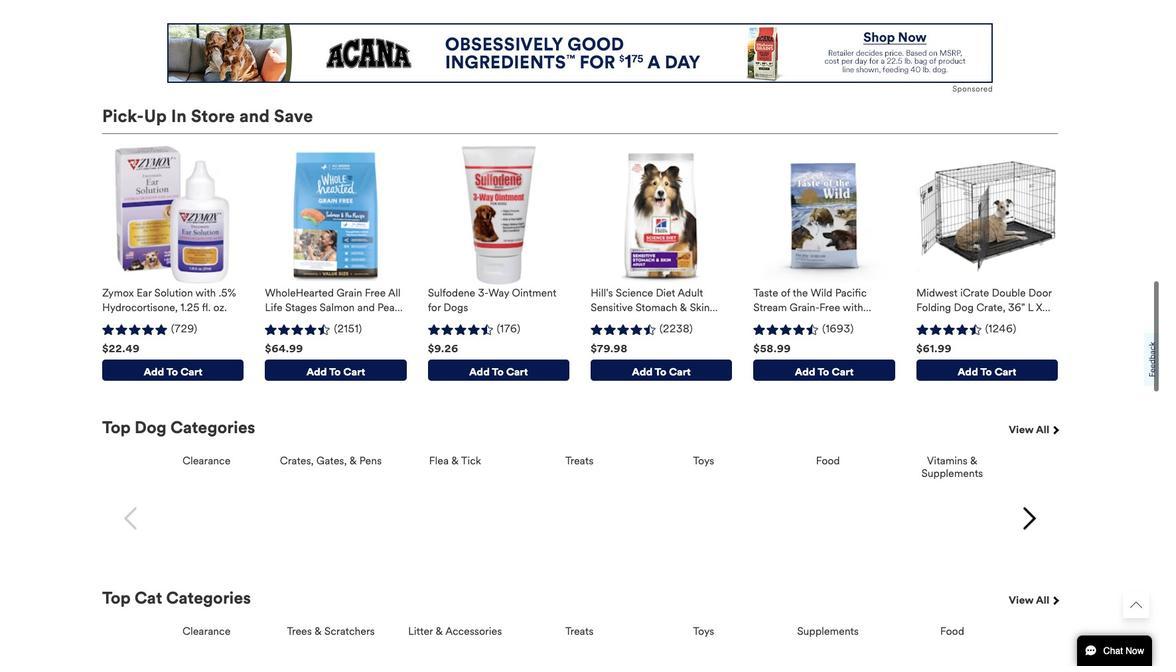 Task type: locate. For each thing, give the bounding box(es) containing it.
toys
[[693, 455, 714, 467], [693, 625, 714, 638]]

2 add from the left
[[306, 366, 327, 378]]

0 vertical spatial view all link
[[1009, 418, 1058, 449]]

top for top dog categories
[[102, 418, 131, 438]]

2 top from the top
[[102, 588, 131, 609]]

1 vertical spatial clearance link
[[183, 620, 231, 638]]

3 cart from the left
[[506, 366, 528, 378]]

treats link
[[565, 449, 594, 468], [565, 620, 594, 638]]

categories right dog
[[170, 418, 255, 438]]

1 vertical spatial supplements
[[797, 625, 859, 638]]

0 vertical spatial food link
[[816, 449, 840, 468]]

flea & tick
[[429, 455, 481, 467]]

6 add from the left
[[958, 366, 978, 378]]

all
[[1036, 424, 1050, 436], [1036, 594, 1050, 607]]

0 vertical spatial toys link
[[693, 449, 714, 468]]

&
[[350, 455, 357, 467], [452, 455, 459, 467], [971, 455, 978, 467], [315, 625, 322, 638], [436, 625, 443, 638]]

2 treats from the top
[[565, 625, 594, 638]]

2 toys from the top
[[693, 625, 714, 638]]

clearance down top dog categories at bottom left
[[183, 455, 231, 467]]

5 to from the left
[[818, 366, 829, 378]]

1 vertical spatial view all link
[[1009, 589, 1058, 619]]

2 cart from the left
[[343, 366, 365, 378]]

1 add from the left
[[144, 366, 164, 378]]

2 view from the top
[[1009, 594, 1034, 607]]

top left cat
[[102, 588, 131, 609]]

to for 4th add to cart button from right
[[492, 366, 504, 378]]

1 all from the top
[[1036, 424, 1050, 436]]

3 add from the left
[[469, 366, 490, 378]]

1 vertical spatial toys link
[[693, 620, 714, 638]]

1 view all link from the top
[[1009, 418, 1058, 449]]

2 clearance link from the top
[[183, 620, 231, 638]]

save
[[274, 106, 313, 127]]

1 vertical spatial all
[[1036, 594, 1050, 607]]

categories
[[170, 418, 255, 438], [166, 588, 251, 609]]

view all link
[[1009, 418, 1058, 449], [1009, 589, 1058, 619]]

view all
[[1009, 424, 1052, 436], [1009, 594, 1052, 607]]

6 add to cart button from the left
[[916, 360, 1058, 381]]

food
[[816, 455, 840, 467], [940, 625, 964, 638]]

tick
[[461, 455, 481, 467]]

0 vertical spatial toys
[[693, 455, 714, 467]]

2 add to cart button from the left
[[265, 360, 407, 381]]

1 toys link from the top
[[693, 449, 714, 468]]

cat
[[135, 588, 162, 609]]

0 vertical spatial treats
[[565, 455, 594, 467]]

& right trees
[[315, 625, 322, 638]]

1 vertical spatial clearance
[[183, 625, 231, 638]]

2 view all from the top
[[1009, 594, 1052, 607]]

6 to from the left
[[981, 366, 992, 378]]

0 vertical spatial clearance link
[[183, 449, 231, 468]]

supplements link
[[797, 620, 859, 638]]

top
[[102, 418, 131, 438], [102, 588, 131, 609]]

& right 'litter'
[[436, 625, 443, 638]]

1 vertical spatial treats
[[565, 625, 594, 638]]

top cat categories
[[102, 588, 251, 609]]

1 top from the top
[[102, 418, 131, 438]]

trees
[[287, 625, 312, 638]]

view for top dog categories
[[1009, 424, 1034, 436]]

6 add to cart from the left
[[958, 366, 1017, 378]]

food link
[[816, 449, 840, 468], [940, 620, 964, 638]]

to for fourth add to cart button
[[655, 366, 667, 378]]

2 treats link from the top
[[565, 620, 594, 638]]

cart
[[181, 366, 202, 378], [343, 366, 365, 378], [506, 366, 528, 378], [669, 366, 691, 378], [832, 366, 854, 378], [995, 366, 1017, 378]]

clearance link down top cat categories
[[183, 620, 231, 638]]

2 add to cart from the left
[[306, 366, 365, 378]]

categories for top dog categories
[[170, 418, 255, 438]]

0 vertical spatial treats link
[[565, 449, 594, 468]]

0 vertical spatial categories
[[170, 418, 255, 438]]

4 to from the left
[[655, 366, 667, 378]]

supplements
[[922, 468, 983, 480], [797, 625, 859, 638]]

treats for flea & tick
[[565, 455, 594, 467]]

add to cart
[[144, 366, 202, 378], [306, 366, 365, 378], [469, 366, 528, 378], [632, 366, 691, 378], [795, 366, 854, 378], [958, 366, 1017, 378]]

crates, gates, & pens link
[[280, 449, 382, 468]]

1 horizontal spatial food
[[940, 625, 964, 638]]

1 toys from the top
[[693, 455, 714, 467]]

0 vertical spatial clearance
[[183, 455, 231, 467]]

0 vertical spatial view
[[1009, 424, 1034, 436]]

1 vertical spatial top
[[102, 588, 131, 609]]

toys for supplements
[[693, 625, 714, 638]]

pens
[[359, 455, 382, 467]]

5 add from the left
[[795, 366, 816, 378]]

clearance link down top dog categories at bottom left
[[183, 449, 231, 468]]

4 add to cart button from the left
[[591, 360, 732, 381]]

1 add to cart from the left
[[144, 366, 202, 378]]

cart for 5th add to cart button from right
[[343, 366, 365, 378]]

1 clearance from the top
[[183, 455, 231, 467]]

1 vertical spatial view
[[1009, 594, 1034, 607]]

5 add to cart from the left
[[795, 366, 854, 378]]

4 add from the left
[[632, 366, 653, 378]]

>
[[1026, 510, 1033, 527]]

treats
[[565, 455, 594, 467], [565, 625, 594, 638]]

1 view all from the top
[[1009, 424, 1052, 436]]

1 add to cart button from the left
[[102, 360, 244, 381]]

view all link for top dog categories
[[1009, 418, 1058, 449]]

toys link for food
[[693, 449, 714, 468]]

1 to from the left
[[166, 366, 178, 378]]

litter & accessories link
[[408, 620, 502, 638]]

flea
[[429, 455, 449, 467]]

0 horizontal spatial food
[[816, 455, 840, 467]]

categories right cat
[[166, 588, 251, 609]]

view
[[1009, 424, 1034, 436], [1009, 594, 1034, 607]]

cart for sixth add to cart button from right
[[181, 366, 202, 378]]

top left dog
[[102, 418, 131, 438]]

4 cart from the left
[[669, 366, 691, 378]]

<
[[128, 510, 135, 527]]

1 vertical spatial toys
[[693, 625, 714, 638]]

add for fifth add to cart button from left
[[795, 366, 816, 378]]

& left tick at the bottom left
[[452, 455, 459, 467]]

and
[[239, 106, 270, 127]]

crates, gates, & pens
[[280, 455, 382, 467]]

2 all from the top
[[1036, 594, 1050, 607]]

1 horizontal spatial supplements
[[922, 468, 983, 480]]

1 view from the top
[[1009, 424, 1034, 436]]

2 view all link from the top
[[1009, 589, 1058, 619]]

clearance down top cat categories
[[183, 625, 231, 638]]

0 vertical spatial top
[[102, 418, 131, 438]]

& right vitamins
[[971, 455, 978, 467]]

1 vertical spatial view all
[[1009, 594, 1052, 607]]

clearance
[[183, 455, 231, 467], [183, 625, 231, 638]]

5 cart from the left
[[832, 366, 854, 378]]

add
[[144, 366, 164, 378], [306, 366, 327, 378], [469, 366, 490, 378], [632, 366, 653, 378], [795, 366, 816, 378], [958, 366, 978, 378]]

5 add to cart button from the left
[[754, 360, 895, 381]]

litter
[[408, 625, 433, 638]]

view for top cat categories
[[1009, 594, 1034, 607]]

1 cart from the left
[[181, 366, 202, 378]]

cart for 4th add to cart button from right
[[506, 366, 528, 378]]

3 to from the left
[[492, 366, 504, 378]]

add to cart button
[[102, 360, 244, 381], [265, 360, 407, 381], [428, 360, 570, 381], [591, 360, 732, 381], [754, 360, 895, 381], [916, 360, 1058, 381]]

1 vertical spatial food
[[940, 625, 964, 638]]

scroll to top image
[[1130, 599, 1142, 611]]

1 vertical spatial food link
[[940, 620, 964, 638]]

1 horizontal spatial food link
[[940, 620, 964, 638]]

1 clearance link from the top
[[183, 449, 231, 468]]

to
[[166, 366, 178, 378], [329, 366, 341, 378], [492, 366, 504, 378], [655, 366, 667, 378], [818, 366, 829, 378], [981, 366, 992, 378]]

scratchers
[[324, 625, 375, 638]]

toys link
[[693, 449, 714, 468], [693, 620, 714, 638]]

0 vertical spatial all
[[1036, 424, 1050, 436]]

crates,
[[280, 455, 314, 467]]

1 treats link from the top
[[565, 449, 594, 468]]

2 clearance from the top
[[183, 625, 231, 638]]

& inside the vitamins & supplements
[[971, 455, 978, 467]]

0 vertical spatial supplements
[[922, 468, 983, 480]]

pick-
[[102, 106, 144, 127]]

2 toys link from the top
[[693, 620, 714, 638]]

up
[[144, 106, 167, 127]]

treats for litter & accessories
[[565, 625, 594, 638]]

1 vertical spatial categories
[[166, 588, 251, 609]]

gates,
[[316, 455, 347, 467]]

view all link for top cat categories
[[1009, 589, 1058, 619]]

1 vertical spatial treats link
[[565, 620, 594, 638]]

1 treats from the top
[[565, 455, 594, 467]]

0 vertical spatial view all
[[1009, 424, 1052, 436]]

> button
[[1011, 500, 1047, 537]]

clearance link
[[183, 449, 231, 468], [183, 620, 231, 638]]

6 cart from the left
[[995, 366, 1017, 378]]

2 to from the left
[[329, 366, 341, 378]]

& for litter & accessories
[[436, 625, 443, 638]]

flea & tick link
[[429, 449, 481, 468]]



Task type: describe. For each thing, give the bounding box(es) containing it.
clearance link for crates,
[[183, 449, 231, 468]]

clearance for crates,
[[183, 455, 231, 467]]

dog
[[135, 418, 167, 438]]

vitamins
[[927, 455, 968, 467]]

vitamins & supplements
[[922, 455, 983, 480]]

store
[[191, 106, 235, 127]]

0 horizontal spatial supplements
[[797, 625, 859, 638]]

to for fifth add to cart button from left
[[818, 366, 829, 378]]

sponsored
[[953, 84, 993, 94]]

view all for top dog categories
[[1009, 424, 1052, 436]]

cart for sixth add to cart button
[[995, 366, 1017, 378]]

vitamins & supplements link
[[898, 449, 1007, 480]]

& for trees & scratchers
[[315, 625, 322, 638]]

accessories
[[445, 625, 502, 638]]

0 vertical spatial food
[[816, 455, 840, 467]]

& for flea & tick
[[452, 455, 459, 467]]

categories for top cat categories
[[166, 588, 251, 609]]

trees & scratchers
[[287, 625, 375, 638]]

cart for fifth add to cart button from left
[[832, 366, 854, 378]]

add for sixth add to cart button
[[958, 366, 978, 378]]

litter & accessories
[[408, 625, 502, 638]]

to for sixth add to cart button from right
[[166, 366, 178, 378]]

add for 5th add to cart button from right
[[306, 366, 327, 378]]

styled arrow button link
[[1123, 592, 1150, 619]]

pick-up in store and save
[[102, 106, 313, 127]]

cart for fourth add to cart button
[[669, 366, 691, 378]]

trees & scratchers link
[[287, 620, 375, 638]]

view all for top cat categories
[[1009, 594, 1052, 607]]

< button
[[113, 500, 149, 537]]

add for sixth add to cart button from right
[[144, 366, 164, 378]]

add for 4th add to cart button from right
[[469, 366, 490, 378]]

0 horizontal spatial food link
[[816, 449, 840, 468]]

all for top dog categories
[[1036, 424, 1050, 436]]

treats link for flea & tick
[[565, 449, 594, 468]]

top for top cat categories
[[102, 588, 131, 609]]

to for sixth add to cart button
[[981, 366, 992, 378]]

all for top cat categories
[[1036, 594, 1050, 607]]

sponsored link
[[167, 23, 993, 95]]

3 add to cart button from the left
[[428, 360, 570, 381]]

in
[[171, 106, 187, 127]]

toys link for supplements
[[693, 620, 714, 638]]

& for vitamins & supplements
[[971, 455, 978, 467]]

clearance link for trees
[[183, 620, 231, 638]]

treats link for litter & accessories
[[565, 620, 594, 638]]

& left pens
[[350, 455, 357, 467]]

add for fourth add to cart button
[[632, 366, 653, 378]]

clearance for trees
[[183, 625, 231, 638]]

to for 5th add to cart button from right
[[329, 366, 341, 378]]

3 add to cart from the left
[[469, 366, 528, 378]]

toys for food
[[693, 455, 714, 467]]

4 add to cart from the left
[[632, 366, 691, 378]]

top dog categories
[[102, 418, 255, 438]]



Task type: vqa. For each thing, say whether or not it's contained in the screenshot.
"toys" to the top
yes



